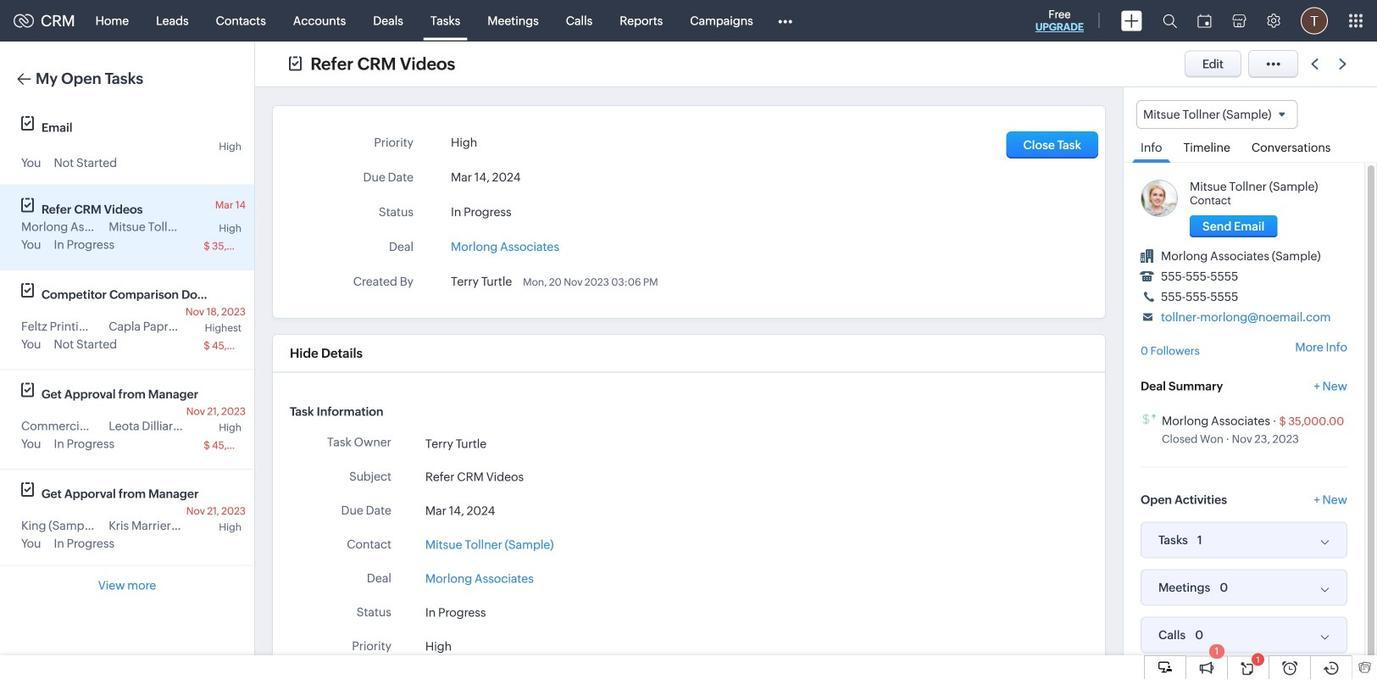 Task type: vqa. For each thing, say whether or not it's contained in the screenshot.
Create Menu image
yes



Task type: locate. For each thing, give the bounding box(es) containing it.
None field
[[1137, 100, 1298, 129]]

None button
[[1190, 215, 1278, 238]]

profile image
[[1301, 7, 1328, 34]]



Task type: describe. For each thing, give the bounding box(es) containing it.
previous record image
[[1311, 58, 1319, 70]]

create menu element
[[1111, 0, 1153, 41]]

search image
[[1163, 14, 1177, 28]]

next record image
[[1339, 58, 1350, 70]]

search element
[[1153, 0, 1188, 42]]

Other Modules field
[[767, 7, 803, 34]]

logo image
[[14, 14, 34, 28]]

profile element
[[1291, 0, 1339, 41]]

calendar image
[[1198, 14, 1212, 28]]

create menu image
[[1121, 11, 1143, 31]]



